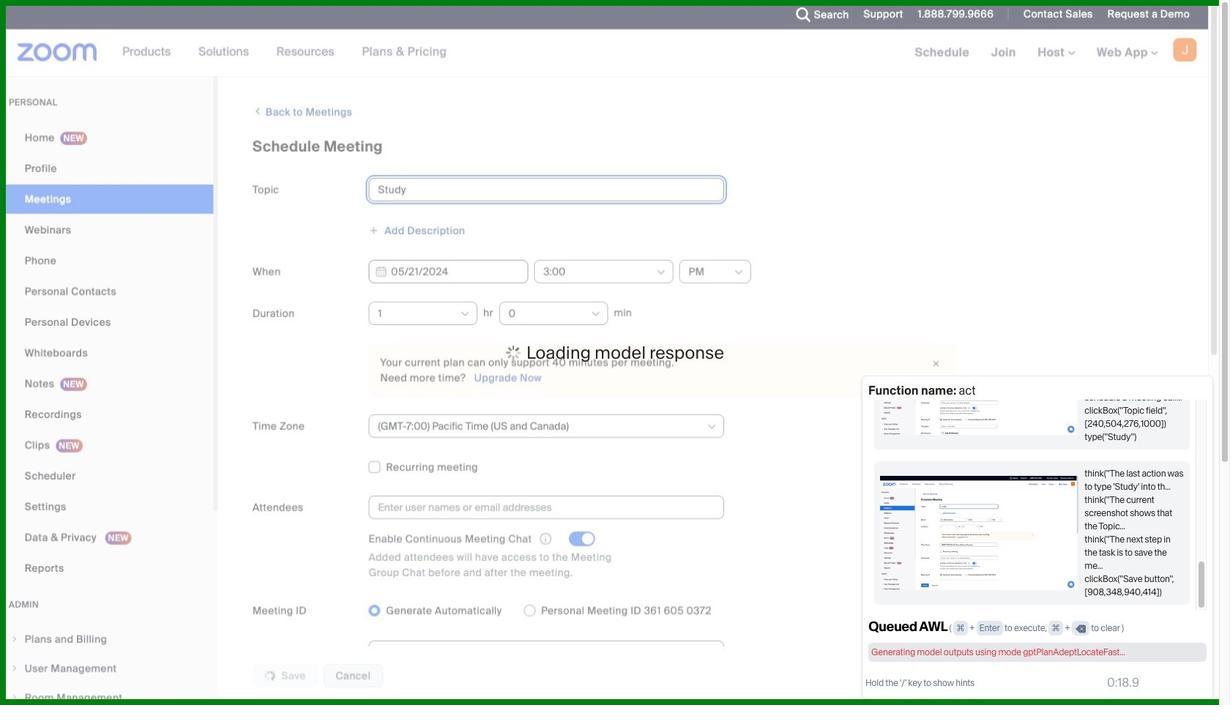 Task type: vqa. For each thing, say whether or not it's contained in the screenshot.
menu item
no



Task type: describe. For each thing, give the bounding box(es) containing it.
admin menu menu
[[0, 625, 215, 705]]

product information navigation
[[98, 29, 462, 76]]

personal menu menu
[[0, 123, 215, 584]]



Task type: locate. For each thing, give the bounding box(es) containing it.
banner
[[0, 29, 1219, 77]]

meetings navigation
[[912, 29, 1219, 77]]



